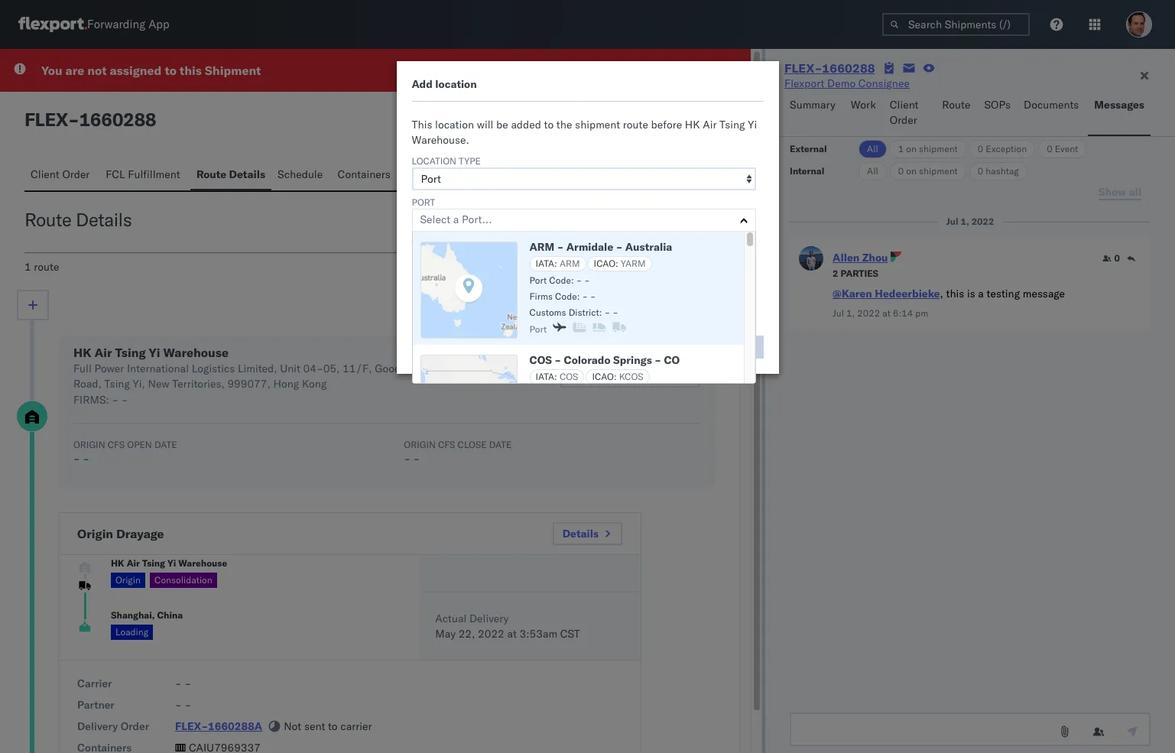 Task type: vqa. For each thing, say whether or not it's contained in the screenshot.


Task type: locate. For each thing, give the bounding box(es) containing it.
you
[[41, 63, 62, 78]]

0 vertical spatial 1
[[898, 143, 904, 154]]

cos down colorado
[[560, 371, 579, 382]]

list box containing arm - armidale - australia
[[408, 226, 755, 458]]

details inside button
[[563, 527, 599, 541]]

1 horizontal spatial delivery
[[470, 612, 509, 626]]

this
[[412, 118, 432, 132]]

cfs left open
[[108, 439, 125, 450]]

2022 down 0 hashtag
[[972, 216, 995, 227]]

at left 6:14
[[883, 307, 891, 319]]

details inside button
[[229, 167, 265, 181]]

icao for icao : kcos
[[592, 371, 614, 382]]

2022 down the @karen
[[858, 307, 880, 319]]

order for left client order button
[[62, 167, 90, 181]]

1 vertical spatial messages
[[510, 167, 558, 181]]

0 vertical spatial route details
[[196, 167, 265, 181]]

2 cfs from the left
[[438, 439, 455, 450]]

client order button
[[884, 91, 936, 136], [24, 161, 100, 190]]

to left "the"
[[544, 118, 554, 132]]

0 horizontal spatial cfs
[[108, 439, 125, 450]]

list box
[[408, 226, 755, 458]]

: left kcos
[[614, 371, 617, 382]]

1 vertical spatial iata
[[536, 371, 555, 382]]

0 horizontal spatial documents
[[440, 167, 495, 181]]

this
[[180, 63, 202, 78], [946, 287, 965, 301]]

yi up international
[[149, 345, 160, 360]]

client down the flex
[[31, 167, 59, 181]]

select for select a port...
[[420, 213, 451, 226]]

0 horizontal spatial 1660288
[[79, 108, 156, 131]]

documents down location type on the top of the page
[[440, 167, 495, 181]]

1 vertical spatial select
[[420, 255, 451, 269]]

1 for 1 route
[[24, 260, 31, 274]]

port up firms
[[530, 274, 547, 286]]

0 vertical spatial air
[[703, 118, 717, 132]]

firms
[[530, 290, 553, 302]]

order for the rightmost client order button
[[890, 113, 918, 127]]

2022 inside actual delivery may 22, 2022 at 3:53am cst
[[478, 627, 505, 641]]

route button
[[936, 91, 979, 136]]

1 horizontal spatial cfs
[[438, 439, 455, 450]]

territories,
[[172, 377, 225, 391]]

icao : kcos
[[592, 371, 644, 382]]

client order for the rightmost client order button
[[890, 98, 919, 127]]

allen
[[833, 251, 860, 265]]

warehouse for hk air tsing yi warehouse
[[178, 557, 227, 569]]

icao down cos - colorado springs - co
[[592, 371, 614, 382]]

not
[[87, 63, 107, 78]]

port down bol button
[[412, 197, 435, 208]]

armidale
[[567, 240, 614, 254]]

to right assigned
[[165, 63, 177, 78]]

date
[[154, 439, 177, 450], [489, 439, 512, 450]]

icao down arm - armidale - australia
[[594, 257, 616, 269]]

are
[[65, 63, 84, 78]]

terminal...
[[462, 255, 512, 269]]

1 horizontal spatial messages button
[[1089, 91, 1151, 136]]

air down drayage
[[127, 557, 140, 569]]

add
[[412, 77, 433, 91]]

a
[[453, 213, 459, 226], [453, 255, 459, 269], [978, 287, 984, 301]]

04-
[[303, 362, 323, 376]]

yi up 'consolidation'
[[167, 557, 176, 569]]

1 vertical spatial shipment
[[919, 143, 958, 154]]

cfs inside the origin cfs open date - -
[[108, 439, 125, 450]]

a inside the @karen hedeerbieke , this is a testing message jul 1, 2022 at 6:14 pm
[[978, 287, 984, 301]]

0 horizontal spatial route details
[[24, 208, 132, 231]]

pm
[[916, 307, 929, 319]]

be
[[496, 118, 508, 132]]

flexport demo consignee link
[[785, 76, 910, 91]]

demo
[[828, 76, 856, 90]]

1 vertical spatial client
[[31, 167, 59, 181]]

full
[[73, 362, 92, 376]]

2 horizontal spatial air
[[703, 118, 717, 132]]

summary
[[790, 98, 836, 112]]

route left sops
[[942, 98, 971, 112]]

icao for icao : yarm
[[594, 257, 616, 269]]

2 vertical spatial shipment
[[919, 165, 958, 177]]

added
[[511, 118, 541, 132]]

1 vertical spatial 1
[[24, 260, 31, 274]]

1 on from the top
[[907, 143, 917, 154]]

1 vertical spatial 1,
[[847, 307, 855, 319]]

2 vertical spatial hk
[[111, 557, 124, 569]]

2 horizontal spatial to
[[544, 118, 554, 132]]

0 vertical spatial route
[[942, 98, 971, 112]]

0 horizontal spatial hk
[[73, 345, 91, 360]]

air inside hk air tsing yi warehouse full power international logistics limited, unit 04-05, 11/f, goodman interlink, 39 tsing yi road, tsing yi, new territories, 999077, hong kong firms: - -
[[94, 345, 112, 360]]

1 vertical spatial documents
[[440, 167, 495, 181]]

1 horizontal spatial jul
[[947, 216, 959, 227]]

documents for documents button to the top
[[1024, 98, 1079, 112]]

date right close
[[489, 439, 512, 450]]

2022 right the 22,
[[478, 627, 505, 641]]

0 vertical spatial hk
[[685, 118, 700, 132]]

client down consignee
[[890, 98, 919, 112]]

to
[[165, 63, 177, 78], [544, 118, 554, 132], [328, 720, 338, 733]]

origin left drayage
[[77, 526, 113, 541]]

route right fulfillment
[[196, 167, 226, 181]]

hk down origin drayage
[[111, 557, 124, 569]]

1 horizontal spatial hk
[[111, 557, 124, 569]]

1 vertical spatial new
[[148, 377, 169, 391]]

location right add
[[435, 77, 477, 91]]

0 for 0 hashtag
[[978, 165, 984, 177]]

0 vertical spatial 1660288
[[822, 60, 875, 76]]

arm up "iata : arm"
[[530, 240, 555, 254]]

1 vertical spatial code:
[[555, 290, 580, 302]]

0 vertical spatial select
[[420, 213, 451, 226]]

warehouse up logistics
[[163, 345, 229, 360]]

all button for 0
[[859, 162, 887, 180]]

all for 0
[[867, 165, 879, 177]]

this inside the @karen hedeerbieke , this is a testing message jul 1, 2022 at 6:14 pm
[[946, 287, 965, 301]]

flex-1660288
[[785, 60, 875, 76]]

1 vertical spatial port
[[530, 274, 547, 286]]

1 horizontal spatial arm
[[560, 257, 580, 269]]

1 vertical spatial all
[[867, 165, 879, 177]]

route
[[623, 118, 649, 132], [34, 260, 59, 274]]

hk up full
[[73, 345, 91, 360]]

flex-1660288 link
[[785, 60, 875, 76]]

1 - - from the top
[[175, 677, 191, 691]]

0 vertical spatial 2022
[[972, 216, 995, 227]]

client for the rightmost client order button
[[890, 98, 919, 112]]

at left '3:53am'
[[507, 627, 517, 641]]

iata for iata : cos
[[536, 371, 555, 382]]

0 vertical spatial client
[[890, 98, 919, 112]]

shipment up 0 on shipment
[[919, 143, 958, 154]]

0 horizontal spatial air
[[94, 345, 112, 360]]

containers button
[[332, 161, 400, 190]]

view warehouse info button
[[561, 365, 700, 388]]

select
[[420, 213, 451, 226], [420, 255, 451, 269]]

0 horizontal spatial client
[[31, 167, 59, 181]]

- - for carrier
[[175, 677, 191, 691]]

warehouse inside hk air tsing yi warehouse full power international logistics limited, unit 04-05, 11/f, goodman interlink, 39 tsing yi road, tsing yi, new territories, 999077, hong kong firms: - -
[[163, 345, 229, 360]]

0 horizontal spatial client order
[[31, 167, 90, 181]]

kong
[[302, 377, 327, 391]]

cos up iata : cos
[[530, 353, 552, 367]]

fcl fulfillment
[[106, 167, 180, 181]]

all
[[867, 143, 879, 154], [867, 165, 879, 177]]

on up 0 on shipment
[[907, 143, 917, 154]]

messages for the bottommost messages button
[[510, 167, 558, 181]]

None field
[[420, 210, 424, 229]]

1 vertical spatial all button
[[859, 162, 887, 180]]

route details left schedule
[[196, 167, 265, 181]]

assigned
[[110, 63, 162, 78]]

1 horizontal spatial details
[[229, 167, 265, 181]]

1 vertical spatial order
[[62, 167, 90, 181]]

1 horizontal spatial at
[[883, 307, 891, 319]]

warehouse up 'consolidation'
[[178, 557, 227, 569]]

1 vertical spatial - -
[[175, 698, 191, 712]]

1 vertical spatial flex-
[[175, 720, 208, 733]]

: left view
[[555, 371, 557, 382]]

0 vertical spatial client order button
[[884, 91, 936, 136]]

22,
[[459, 627, 475, 641]]

origin inside the origin cfs open date - -
[[73, 439, 105, 450]]

0 horizontal spatial details
[[76, 208, 132, 231]]

1 horizontal spatial air
[[127, 557, 140, 569]]

code: down "iata : arm"
[[549, 274, 574, 286]]

iata for iata : arm
[[536, 257, 555, 269]]

hk
[[685, 118, 700, 132], [73, 345, 91, 360], [111, 557, 124, 569]]

a left port...
[[453, 213, 459, 226]]

0 horizontal spatial route
[[34, 260, 59, 274]]

1 horizontal spatial messages
[[1095, 98, 1145, 112]]

terminal
[[412, 239, 458, 251]]

0 vertical spatial port
[[412, 197, 435, 208]]

: for cos
[[555, 371, 557, 382]]

port inside "port code: - - firms code: - - customs district: - -"
[[530, 274, 547, 286]]

0 vertical spatial all button
[[859, 140, 887, 158]]

route
[[942, 98, 971, 112], [196, 167, 226, 181], [24, 208, 71, 231]]

0 horizontal spatial at
[[507, 627, 517, 641]]

1 vertical spatial client order button
[[24, 161, 100, 190]]

2 vertical spatial a
[[978, 287, 984, 301]]

2022 inside the @karen hedeerbieke , this is a testing message jul 1, 2022 at 6:14 pm
[[858, 307, 880, 319]]

arm down armidale
[[560, 257, 580, 269]]

2 horizontal spatial hk
[[685, 118, 700, 132]]

shipment down the 1 on shipment
[[919, 165, 958, 177]]

1 location from the top
[[435, 77, 477, 91]]

at inside the @karen hedeerbieke , this is a testing message jul 1, 2022 at 6:14 pm
[[883, 307, 891, 319]]

: up "port code: - - firms code: - - customs district: - -"
[[555, 257, 557, 269]]

0 vertical spatial documents
[[1024, 98, 1079, 112]]

cfs for origin cfs open date - -
[[108, 439, 125, 450]]

jul down 0 on shipment
[[947, 216, 959, 227]]

a right is
[[978, 287, 984, 301]]

iata
[[536, 257, 555, 269], [536, 371, 555, 382]]

view warehouse info
[[571, 369, 676, 383]]

1, down the @karen
[[847, 307, 855, 319]]

close
[[458, 439, 487, 450]]

all down work button
[[867, 143, 879, 154]]

1 vertical spatial 2022
[[858, 307, 880, 319]]

location for this
[[435, 118, 474, 132]]

delivery up the 22,
[[470, 612, 509, 626]]

on down the 1 on shipment
[[907, 165, 917, 177]]

jul down the @karen
[[833, 307, 844, 319]]

None text field
[[790, 713, 1151, 746]]

client order button left fcl
[[24, 161, 100, 190]]

to right sent
[[328, 720, 338, 733]]

select down terminal at left top
[[420, 255, 451, 269]]

1 horizontal spatial type
[[503, 282, 525, 294]]

shipment
[[575, 118, 620, 132], [919, 143, 958, 154], [919, 165, 958, 177]]

origin inside 'origin cfs close date - -'
[[404, 439, 436, 450]]

international
[[127, 362, 189, 376]]

11/f,
[[343, 362, 372, 376]]

code: up district:
[[555, 290, 580, 302]]

1 all button from the top
[[859, 140, 887, 158]]

file exception
[[634, 112, 705, 125]]

assignees
[[573, 167, 622, 181]]

cfs for origin cfs close date - -
[[438, 439, 455, 450]]

date right open
[[154, 439, 177, 450]]

2 select from the top
[[420, 255, 451, 269]]

all button left 0 on shipment
[[859, 162, 887, 180]]

flex- for 1660288a
[[175, 720, 208, 733]]

1660288 up flexport demo consignee
[[822, 60, 875, 76]]

all left 0 on shipment
[[867, 165, 879, 177]]

this right ,
[[946, 287, 965, 301]]

1 vertical spatial a
[[453, 255, 459, 269]]

iata left view
[[536, 371, 555, 382]]

tsing down drayage
[[142, 557, 165, 569]]

: for yarm
[[616, 257, 619, 269]]

cfs inside 'origin cfs close date - -'
[[438, 439, 455, 450]]

delivery down the partner
[[77, 720, 118, 733]]

cfs left close
[[438, 439, 455, 450]]

date inside the origin cfs open date - -
[[154, 439, 177, 450]]

not sent to carrier
[[284, 720, 372, 733]]

new left trucking on the top left of page
[[412, 282, 433, 294]]

arm
[[530, 240, 555, 254], [560, 257, 580, 269]]

actual
[[435, 612, 467, 626]]

1 horizontal spatial this
[[946, 287, 965, 301]]

select up terminal at left top
[[420, 213, 451, 226]]

2 horizontal spatial route
[[942, 98, 971, 112]]

1 date from the left
[[154, 439, 177, 450]]

1 horizontal spatial documents
[[1024, 98, 1079, 112]]

0 vertical spatial warehouse
[[163, 345, 229, 360]]

1660288 down assigned
[[79, 108, 156, 131]]

0 vertical spatial arm
[[530, 240, 555, 254]]

district:
[[569, 306, 602, 318]]

route details down fcl
[[24, 208, 132, 231]]

2 location from the top
[[435, 118, 474, 132]]

will
[[477, 118, 494, 132]]

location inside this location will be added to the shipment route before hk air tsing yi warehouse.
[[435, 118, 474, 132]]

:
[[555, 257, 557, 269], [616, 257, 619, 269], [555, 371, 557, 382], [614, 371, 617, 382]]

1, up is
[[961, 216, 970, 227]]

1 horizontal spatial cos
[[560, 371, 579, 382]]

1 horizontal spatial 2022
[[858, 307, 880, 319]]

0 for 0
[[1115, 252, 1120, 264]]

air right before
[[703, 118, 717, 132]]

2 date from the left
[[489, 439, 512, 450]]

2 vertical spatial air
[[127, 557, 140, 569]]

2 on from the top
[[907, 165, 917, 177]]

2 vertical spatial to
[[328, 720, 338, 733]]

route up 1 route
[[24, 208, 71, 231]]

on for 0
[[907, 165, 917, 177]]

hk right before
[[685, 118, 700, 132]]

documents button up 0 event
[[1018, 91, 1089, 136]]

1 horizontal spatial route
[[196, 167, 226, 181]]

tsing right "exception"
[[720, 118, 745, 132]]

2 horizontal spatial order
[[890, 113, 918, 127]]

0 horizontal spatial 1,
[[847, 307, 855, 319]]

0 on shipment
[[898, 165, 958, 177]]

1 vertical spatial delivery
[[77, 720, 118, 733]]

0 vertical spatial type
[[459, 155, 481, 167]]

0 vertical spatial messages
[[1095, 98, 1145, 112]]

0 horizontal spatial order
[[62, 167, 90, 181]]

iata : arm
[[536, 257, 580, 269]]

0 vertical spatial cos
[[530, 353, 552, 367]]

iata up firms
[[536, 257, 555, 269]]

- -
[[175, 677, 191, 691], [175, 698, 191, 712]]

location for add
[[435, 77, 477, 91]]

2 all button from the top
[[859, 162, 887, 180]]

1 cfs from the left
[[108, 439, 125, 450]]

flex
[[24, 108, 68, 131]]

flex-
[[785, 60, 822, 76], [175, 720, 208, 733]]

1, inside the @karen hedeerbieke , this is a testing message jul 1, 2022 at 6:14 pm
[[847, 307, 855, 319]]

origin left close
[[404, 439, 436, 450]]

: for arm
[[555, 257, 557, 269]]

messages button
[[1089, 91, 1151, 136], [504, 161, 567, 190]]

carrier
[[341, 720, 372, 733]]

warehouse for hk air tsing yi warehouse full power international logistics limited, unit 04-05, 11/f, goodman interlink, 39 tsing yi road, tsing yi, new territories, 999077, hong kong firms: - -
[[163, 345, 229, 360]]

tsing
[[720, 118, 745, 132], [115, 345, 146, 360], [487, 362, 513, 376], [104, 377, 130, 391], [142, 557, 165, 569]]

1 horizontal spatial flex-
[[785, 60, 822, 76]]

1 vertical spatial to
[[544, 118, 554, 132]]

upload document button
[[491, 107, 604, 130]]

shipment right "the"
[[575, 118, 620, 132]]

icao : yarm
[[594, 257, 646, 269]]

client order left fcl
[[31, 167, 90, 181]]

client order for left client order button
[[31, 167, 90, 181]]

yi left summary button
[[748, 118, 757, 132]]

sops
[[985, 98, 1011, 112]]

a up trucking on the top left of page
[[453, 255, 459, 269]]

0 vertical spatial iata
[[536, 257, 555, 269]]

air for hk air tsing yi warehouse
[[127, 557, 140, 569]]

route inside this location will be added to the shipment route before hk air tsing yi warehouse.
[[623, 118, 649, 132]]

cos
[[530, 353, 552, 367], [560, 371, 579, 382]]

type right "job"
[[503, 282, 525, 294]]

yi inside this location will be added to the shipment route before hk air tsing yi warehouse.
[[748, 118, 757, 132]]

1 horizontal spatial new
[[412, 282, 433, 294]]

2 vertical spatial order
[[121, 720, 149, 733]]

date inside 'origin cfs close date - -'
[[489, 439, 512, 450]]

client order button up the 1 on shipment
[[884, 91, 936, 136]]

air up power
[[94, 345, 112, 360]]

0 horizontal spatial 2022
[[478, 627, 505, 641]]

0 hashtag
[[978, 165, 1019, 177]]

0 for 0 exception
[[978, 143, 984, 154]]

2 iata from the top
[[536, 371, 555, 382]]

39
[[471, 362, 484, 376]]

: left yarm
[[616, 257, 619, 269]]

drayage
[[116, 526, 164, 541]]

type right location
[[459, 155, 481, 167]]

documents up 0 event
[[1024, 98, 1079, 112]]

details
[[229, 167, 265, 181], [76, 208, 132, 231], [563, 527, 599, 541]]

2 all from the top
[[867, 165, 879, 177]]

1 select from the top
[[420, 213, 451, 226]]

documents for the leftmost documents button
[[440, 167, 495, 181]]

delivery inside actual delivery may 22, 2022 at 3:53am cst
[[470, 612, 509, 626]]

client order down consignee
[[890, 98, 919, 127]]

1 all from the top
[[867, 143, 879, 154]]

1 iata from the top
[[536, 257, 555, 269]]

1
[[898, 143, 904, 154], [24, 260, 31, 274]]

2 - - from the top
[[175, 698, 191, 712]]

new down international
[[148, 377, 169, 391]]

hk inside hk air tsing yi warehouse full power international logistics limited, unit 04-05, 11/f, goodman interlink, 39 tsing yi road, tsing yi, new territories, 999077, hong kong firms: - -
[[73, 345, 91, 360]]

0 vertical spatial route
[[623, 118, 649, 132]]

2 vertical spatial details
[[563, 527, 599, 541]]

0 inside button
[[1115, 252, 1120, 264]]

this left shipment
[[180, 63, 202, 78]]

0 vertical spatial a
[[453, 213, 459, 226]]

documents button up port...
[[434, 161, 504, 190]]

shipment inside this location will be added to the shipment route before hk air tsing yi warehouse.
[[575, 118, 620, 132]]

location up warehouse.
[[435, 118, 474, 132]]

0
[[978, 143, 984, 154], [1047, 143, 1053, 154], [898, 165, 904, 177], [978, 165, 984, 177], [1115, 252, 1120, 264]]

all button down work button
[[859, 140, 887, 158]]

0 horizontal spatial new
[[148, 377, 169, 391]]

origin up 'shanghai,'
[[115, 574, 141, 585]]

0 vertical spatial shipment
[[575, 118, 620, 132]]

1 vertical spatial arm
[[560, 257, 580, 269]]

0 for 0 event
[[1047, 143, 1053, 154]]

1 vertical spatial hk
[[73, 345, 91, 360]]

order
[[890, 113, 918, 127], [62, 167, 90, 181], [121, 720, 149, 733]]

port down the customs
[[530, 324, 547, 335]]

date for origin cfs open date - -
[[154, 439, 177, 450]]

origin down firms:
[[73, 439, 105, 450]]



Task type: describe. For each thing, give the bounding box(es) containing it.
view
[[571, 369, 595, 383]]

0 exception
[[978, 143, 1027, 154]]

limited,
[[238, 362, 277, 376]]

0 vertical spatial code:
[[549, 274, 574, 286]]

co
[[664, 353, 680, 367]]

unit
[[280, 362, 301, 376]]

bol button
[[400, 161, 434, 190]]

flex-1660288a button
[[175, 720, 262, 733]]

schedule button
[[272, 161, 332, 190]]

warehouse.
[[412, 133, 470, 147]]

origin for origin
[[115, 574, 141, 585]]

sops button
[[979, 91, 1018, 136]]

0 vertical spatial jul
[[947, 216, 959, 227]]

to inside this location will be added to the shipment route before hk air tsing yi warehouse.
[[544, 118, 554, 132]]

hong
[[273, 377, 299, 391]]

tsing right 39 on the left top of the page
[[487, 362, 513, 376]]

@karen
[[833, 287, 872, 301]]

hk for hk air tsing yi warehouse full power international logistics limited, unit 04-05, 11/f, goodman interlink, 39 tsing yi road, tsing yi, new territories, 999077, hong kong firms: - -
[[73, 345, 91, 360]]

summary button
[[784, 91, 845, 136]]

1 on shipment
[[898, 143, 958, 154]]

jul inside the @karen hedeerbieke , this is a testing message jul 1, 2022 at 6:14 pm
[[833, 307, 844, 319]]

0 horizontal spatial to
[[165, 63, 177, 78]]

1 for 1 on shipment
[[898, 143, 904, 154]]

hedeerbieke
[[875, 287, 940, 301]]

shipment for external
[[919, 143, 958, 154]]

shanghai, china loading
[[111, 610, 183, 638]]

1 vertical spatial 1660288
[[79, 108, 156, 131]]

message
[[1023, 287, 1065, 301]]

hk for hk air tsing yi warehouse
[[111, 557, 124, 569]]

0 horizontal spatial documents button
[[434, 161, 504, 190]]

0 horizontal spatial route
[[24, 208, 71, 231]]

details button
[[553, 522, 623, 545]]

yi left iata : cos
[[515, 362, 525, 376]]

origin for origin drayage
[[77, 526, 113, 541]]

yi,
[[133, 377, 145, 391]]

tsing down power
[[104, 377, 130, 391]]

port...
[[462, 213, 492, 226]]

new inside hk air tsing yi warehouse full power international logistics limited, unit 04-05, 11/f, goodman interlink, 39 tsing yi road, tsing yi, new territories, 999077, hong kong firms: - -
[[148, 377, 169, 391]]

partner
[[77, 698, 115, 712]]

cos - colorado springs - co
[[530, 353, 680, 367]]

1 vertical spatial details
[[76, 208, 132, 231]]

shanghai,
[[111, 610, 155, 621]]

2 horizontal spatial 2022
[[972, 216, 995, 227]]

2 parties
[[833, 268, 879, 279]]

1 vertical spatial route
[[34, 260, 59, 274]]

fulfillment
[[128, 167, 180, 181]]

is
[[967, 287, 976, 301]]

Search Shipments (/) text field
[[883, 13, 1030, 36]]

flexport. image
[[18, 17, 87, 32]]

0 horizontal spatial client order button
[[24, 161, 100, 190]]

may
[[435, 627, 456, 641]]

1 horizontal spatial client order button
[[884, 91, 936, 136]]

- - for partner
[[175, 698, 191, 712]]

this location will be added to the shipment route before hk air tsing yi warehouse.
[[412, 118, 757, 147]]

assignees button
[[567, 161, 631, 190]]

allen zhou button
[[833, 251, 888, 265]]

1 horizontal spatial 1660288
[[822, 60, 875, 76]]

containers
[[338, 167, 391, 181]]

1 vertical spatial route
[[196, 167, 226, 181]]

air for hk air tsing yi warehouse full power international logistics limited, unit 04-05, 11/f, goodman interlink, 39 tsing yi road, tsing yi, new territories, 999077, hong kong firms: - -
[[94, 345, 112, 360]]

flexport demo consignee
[[785, 76, 910, 90]]

0 vertical spatial documents button
[[1018, 91, 1089, 136]]

iata : cos
[[536, 371, 579, 382]]

carrier
[[77, 677, 112, 691]]

testing
[[987, 287, 1020, 301]]

origin drayage
[[77, 526, 164, 541]]

hk inside this location will be added to the shipment route before hk air tsing yi warehouse.
[[685, 118, 700, 132]]

fcl
[[106, 167, 125, 181]]

add location
[[412, 77, 477, 91]]

0 button
[[1103, 252, 1120, 265]]

flex- for 1660288
[[785, 60, 822, 76]]

flex-1660288a
[[175, 720, 262, 733]]

loading
[[115, 626, 149, 638]]

origin for origin cfs open date - -
[[73, 439, 105, 450]]

2 parties button
[[833, 266, 879, 280]]

forwarding app
[[87, 17, 170, 32]]

3:53am
[[520, 627, 558, 641]]

air inside this location will be added to the shipment route before hk air tsing yi warehouse.
[[703, 118, 717, 132]]

client for left client order button
[[31, 167, 59, 181]]

cancel
[[626, 340, 662, 354]]

2
[[833, 268, 839, 279]]

hk air tsing yi warehouse full power international logistics limited, unit 04-05, 11/f, goodman interlink, 39 tsing yi road, tsing yi, new territories, 999077, hong kong firms: - -
[[73, 345, 525, 407]]

yarm
[[621, 257, 646, 269]]

trucking
[[435, 282, 481, 294]]

1 route
[[24, 260, 59, 274]]

: for kcos
[[614, 371, 617, 382]]

2 vertical spatial port
[[530, 324, 547, 335]]

on for 1
[[907, 143, 917, 154]]

all button for 1
[[859, 140, 887, 158]]

flex - 1660288
[[24, 108, 156, 131]]

zhou
[[863, 251, 888, 265]]

05,
[[323, 362, 340, 376]]

all for 1
[[867, 143, 879, 154]]

a for port...
[[453, 213, 459, 226]]

interlink,
[[425, 362, 468, 376]]

tsing up power
[[115, 345, 146, 360]]

1 horizontal spatial to
[[328, 720, 338, 733]]

schedule
[[278, 167, 323, 181]]

forwarding
[[87, 17, 146, 32]]

exception
[[986, 143, 1027, 154]]

at inside actual delivery may 22, 2022 at 3:53am cst
[[507, 627, 517, 641]]

select for select a terminal...
[[420, 255, 451, 269]]

new trucking job type
[[412, 282, 525, 294]]

shipment for internal
[[919, 165, 958, 177]]

origin for origin cfs close date - -
[[404, 439, 436, 450]]

a for terminal...
[[453, 255, 459, 269]]

customs
[[530, 306, 566, 318]]

australia
[[625, 240, 673, 254]]

cst
[[560, 627, 580, 641]]

1 horizontal spatial order
[[121, 720, 149, 733]]

actual delivery may 22, 2022 at 3:53am cst
[[435, 612, 580, 641]]

upload
[[501, 112, 538, 125]]

internal
[[790, 165, 825, 177]]

0 horizontal spatial this
[[180, 63, 202, 78]]

0 vertical spatial new
[[412, 282, 433, 294]]

tsing inside this location will be added to the shipment route before hk air tsing yi warehouse.
[[720, 118, 745, 132]]

consignee
[[859, 76, 910, 90]]

1 vertical spatial route details
[[24, 208, 132, 231]]

1 horizontal spatial 1,
[[961, 216, 970, 227]]

messages for rightmost messages button
[[1095, 98, 1145, 112]]

exception
[[655, 112, 705, 125]]

1 vertical spatial cos
[[560, 371, 579, 382]]

0 horizontal spatial arm
[[530, 240, 555, 254]]

date for origin cfs close date - -
[[489, 439, 512, 450]]

0 horizontal spatial delivery
[[77, 720, 118, 733]]

@karen hedeerbieke , this is a testing message jul 1, 2022 at 6:14 pm
[[833, 287, 1065, 319]]

fcl fulfillment button
[[100, 161, 190, 190]]

shipment
[[205, 63, 261, 78]]

0 for 0 on shipment
[[898, 165, 904, 177]]

route details inside route details button
[[196, 167, 265, 181]]

delivery order
[[77, 720, 149, 733]]

china
[[157, 610, 183, 621]]

document
[[540, 112, 593, 125]]

1 vertical spatial messages button
[[504, 161, 567, 190]]

allen zhou
[[833, 251, 888, 265]]

kcos
[[619, 371, 644, 382]]

open
[[127, 439, 152, 450]]

1 vertical spatial type
[[503, 282, 525, 294]]



